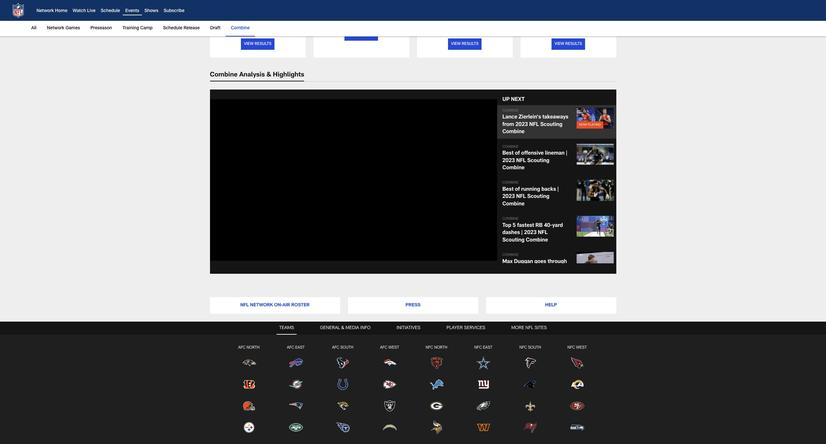 Task type: vqa. For each thing, say whether or not it's contained in the screenshot.
Replays
no



Task type: describe. For each thing, give the bounding box(es) containing it.
thursday, march 2nd
[[235, 16, 281, 20]]

all
[[31, 26, 37, 31]]

saturday,
[[443, 16, 464, 20]]

player
[[447, 326, 463, 331]]

march for 5th
[[567, 16, 581, 20]]

combine lance zierlein's takeaways from 2023 nfl scouting combine
[[503, 109, 569, 135]]

combine max duggan goes through steve mariucci's 'draw my play' exam
[[503, 253, 568, 279]]

training
[[123, 26, 139, 31]]

dashes
[[503, 231, 520, 236]]

media
[[346, 326, 359, 331]]

shows link
[[145, 9, 159, 13]]

'draw
[[545, 267, 559, 272]]

banner containing network home
[[0, 0, 827, 36]]

baltimore ravens image
[[242, 356, 256, 371]]

initiatives button
[[394, 322, 423, 335]]

events link
[[125, 9, 139, 13]]

next
[[511, 97, 525, 103]]

through
[[548, 260, 567, 265]]

combine analysis & highlights
[[210, 72, 304, 78]]

nfc north
[[426, 346, 448, 350]]

green bay packers image
[[430, 399, 444, 413]]

subscribe link
[[164, 9, 185, 13]]

view results link for 3pm
[[345, 29, 378, 41]]

schedule release link
[[161, 21, 202, 36]]

player services button
[[444, 322, 488, 335]]

home
[[55, 9, 67, 13]]

view for 3pm et
[[348, 33, 357, 37]]

view results for 3pm
[[348, 33, 375, 37]]

sunday,
[[549, 16, 566, 20]]

network home link
[[36, 9, 67, 13]]

5th
[[582, 16, 589, 20]]

afc south
[[332, 346, 354, 350]]

las vegas raiders image
[[383, 399, 397, 413]]

west for nfc west
[[577, 346, 587, 350]]

houston texans image
[[336, 356, 350, 371]]

tab list containing teams
[[0, 322, 827, 444]]

shows
[[145, 9, 159, 13]]

combine best of offensive lineman | 2023 nfl scouting combine
[[503, 145, 568, 171]]

goes
[[535, 260, 547, 265]]

rb
[[536, 223, 543, 229]]

arizona cardinals image
[[570, 356, 585, 371]]

best for best of running backs | 2023 nfl scouting combine
[[503, 187, 514, 193]]

thursday,
[[235, 16, 256, 20]]

1 horizontal spatial et
[[364, 18, 370, 23]]

more
[[512, 326, 525, 331]]

subscribe
[[164, 9, 185, 13]]

max duggan goes through steve mariucci's 'draw my play' exam image
[[577, 252, 614, 273]]

initiatives
[[397, 326, 421, 331]]

chicago bears image
[[430, 356, 444, 371]]

network
[[250, 303, 273, 308]]

my
[[561, 267, 568, 272]]

view for sunday, march 5th
[[555, 42, 565, 46]]

split_vs image
[[577, 108, 614, 129]]

| inside combine top 5 fastest rb 40-yard dashes | 2023 nfl scouting combine
[[522, 231, 523, 236]]

draft link
[[208, 21, 223, 36]]

watch
[[73, 9, 86, 13]]

mariucci's
[[518, 267, 544, 272]]

afc north
[[238, 346, 260, 350]]

sunday, march 5th
[[549, 16, 589, 20]]

help
[[546, 303, 557, 308]]

tennessee titans image
[[336, 421, 350, 435]]

2023 inside combine best of running backs | 2023 nfl scouting combine
[[503, 195, 515, 200]]

up
[[503, 97, 510, 103]]

kansas city chiefs image
[[383, 378, 397, 392]]

tampa bay buccaneers image
[[524, 421, 538, 435]]

atlanta falcons image
[[524, 356, 538, 371]]

new england patriots image
[[289, 399, 303, 413]]

info
[[361, 326, 371, 331]]

nfl left network
[[240, 303, 249, 308]]

player services
[[447, 326, 486, 331]]

georgia offensive lineman broderick jones runs a drill at the nfl football scouting combine in indianapolis, sunday, march 5, 2023. (ap photo/darron cummings) image
[[577, 144, 614, 165]]

north for afc north
[[247, 346, 260, 350]]

schedule link
[[101, 9, 120, 13]]

general & media info
[[320, 326, 371, 331]]

network for network games
[[47, 26, 64, 31]]

denver broncos image
[[383, 356, 397, 371]]

of for offensive
[[515, 151, 520, 156]]

preseason link
[[88, 21, 115, 36]]

nfl network on-air roster link
[[210, 297, 340, 314]]

buffalo bills image
[[289, 356, 303, 371]]

view results for sunday,
[[555, 42, 583, 46]]

schedule release
[[163, 26, 200, 31]]

march for 4th
[[465, 16, 479, 20]]

view for saturday, march 4th
[[451, 42, 461, 46]]

sites
[[535, 326, 547, 331]]

of for running
[[515, 187, 520, 193]]

scouting inside combine top 5 fastest rb 40-yard dashes | 2023 nfl scouting combine
[[503, 238, 525, 243]]

exam
[[516, 274, 529, 279]]

1 horizontal spatial 3pm
[[353, 18, 363, 23]]

offensive
[[522, 151, 544, 156]]

camp
[[140, 26, 153, 31]]

press link
[[348, 297, 479, 314]]

lance
[[503, 115, 518, 120]]

scouting inside the combine lance zierlein's takeaways from 2023 nfl scouting combine
[[541, 122, 563, 128]]

highlights
[[273, 72, 304, 78]]

footer containing nfl network on-air roster
[[0, 290, 827, 444]]

2023 inside combine best of offensive lineman | 2023 nfl scouting combine
[[503, 159, 515, 164]]

detroit lions image
[[430, 378, 444, 392]]

nfl inside combine top 5 fastest rb 40-yard dashes | 2023 nfl scouting combine
[[538, 231, 548, 236]]

view results link for sunday,
[[552, 38, 585, 50]]

combine best of running backs | 2023 nfl scouting combine
[[503, 181, 559, 207]]

view results link for saturday,
[[448, 38, 482, 50]]

combine inside combine max duggan goes through steve mariucci's 'draw my play' exam
[[503, 253, 519, 257]]

watch live
[[73, 9, 96, 13]]

afc for afc north
[[238, 346, 246, 350]]

los angeles rams image
[[570, 378, 585, 392]]

zierlein's
[[519, 115, 542, 120]]

scouting inside combine best of offensive lineman | 2023 nfl scouting combine
[[528, 159, 550, 164]]

release
[[184, 26, 200, 31]]

afc west
[[380, 346, 399, 350]]

nfc east
[[475, 346, 493, 350]]

nfl inside button
[[526, 326, 534, 331]]

teams
[[279, 326, 294, 331]]

seattle seahawks image
[[570, 421, 585, 435]]

north for nfc north
[[435, 346, 448, 350]]

carolina panthers image
[[524, 378, 538, 392]]

| for best of running backs | 2023 nfl scouting combine
[[558, 187, 559, 193]]

air
[[283, 303, 290, 308]]

press
[[406, 303, 421, 308]]

draft
[[210, 26, 221, 31]]

training camp link
[[120, 21, 155, 36]]

max
[[503, 260, 513, 265]]

afc for afc west
[[380, 346, 388, 350]]

march for 2nd
[[258, 16, 271, 20]]

results for sunday, march 5th
[[566, 42, 583, 46]]

play'
[[503, 274, 515, 279]]



Task type: locate. For each thing, give the bounding box(es) containing it.
nfc up chicago bears 'icon' at the right of the page
[[426, 346, 434, 350]]

east
[[295, 346, 305, 350], [483, 346, 493, 350]]

texas running back bijan robinson runs a drill at the nfl football scouting combine in indianapolis, sunday, march 5, 2023. (ap photo/erin hooley) image
[[577, 180, 614, 201]]

teams button
[[277, 322, 297, 335]]

on-
[[274, 303, 283, 308]]

nfl inside combine best of running backs | 2023 nfl scouting combine
[[517, 195, 526, 200]]

results for 3pm et
[[358, 33, 375, 37]]

& inside button
[[342, 326, 345, 331]]

1 march from the left
[[258, 16, 271, 20]]

march left 2nd
[[258, 16, 271, 20]]

san francisco 49ers image
[[570, 399, 585, 413]]

nfc up arizona cardinals icon
[[568, 346, 576, 350]]

navigation
[[0, 335, 827, 442]]

scouting inside combine best of running backs | 2023 nfl scouting combine
[[528, 195, 550, 200]]

south up houston texans image
[[341, 346, 354, 350]]

nfl down the offensive
[[517, 159, 526, 164]]

schedule for schedule release
[[163, 26, 183, 31]]

combine
[[231, 26, 250, 31], [210, 72, 238, 78], [503, 109, 519, 113], [503, 130, 525, 135], [503, 145, 519, 149], [503, 166, 525, 171], [503, 181, 519, 185], [503, 202, 525, 207], [503, 217, 519, 221], [526, 238, 548, 243], [503, 253, 519, 257]]

of left 'running'
[[515, 187, 520, 193]]

all link
[[31, 21, 39, 36]]

nfl down "zierlein's"
[[530, 122, 539, 128]]

washington commanders image
[[477, 421, 491, 435]]

0 horizontal spatial march
[[258, 16, 271, 20]]

4 nfc from the left
[[568, 346, 576, 350]]

from
[[503, 122, 514, 128]]

2 west from the left
[[577, 346, 587, 350]]

dallas cowboys image
[[477, 356, 491, 371]]

1 nfc from the left
[[426, 346, 434, 350]]

best left 'running'
[[503, 187, 514, 193]]

1 best from the top
[[503, 151, 514, 156]]

nfl inside combine best of offensive lineman | 2023 nfl scouting combine
[[517, 159, 526, 164]]

nfl
[[530, 122, 539, 128], [517, 159, 526, 164], [517, 195, 526, 200], [538, 231, 548, 236], [240, 303, 249, 308], [526, 326, 534, 331]]

north up baltimore ravens icon
[[247, 346, 260, 350]]

0 vertical spatial network
[[36, 9, 54, 13]]

north up chicago bears 'icon' at the right of the page
[[435, 346, 448, 350]]

network inside "network games" link
[[47, 26, 64, 31]]

roster
[[291, 303, 310, 308]]

march left 4th
[[465, 16, 479, 20]]

1 horizontal spatial south
[[528, 346, 542, 350]]

network games link
[[44, 21, 83, 36]]

4th
[[480, 16, 487, 20]]

view results link
[[345, 29, 378, 41], [241, 38, 275, 50], [448, 38, 482, 50], [552, 38, 585, 50]]

network left home
[[36, 9, 54, 13]]

analysis
[[239, 72, 265, 78]]

0 horizontal spatial schedule
[[101, 9, 120, 13]]

up next
[[503, 97, 525, 103]]

& right analysis
[[267, 72, 271, 78]]

fastest
[[518, 223, 535, 229]]

west up arizona cardinals icon
[[577, 346, 587, 350]]

indianapolis colts image
[[336, 378, 350, 392]]

0 horizontal spatial &
[[267, 72, 271, 78]]

1 horizontal spatial north
[[435, 346, 448, 350]]

1 horizontal spatial east
[[483, 346, 493, 350]]

&
[[267, 72, 271, 78], [342, 326, 345, 331]]

lineman
[[545, 151, 565, 156]]

| right lineman
[[566, 151, 568, 156]]

0 horizontal spatial et
[[260, 28, 266, 32]]

nfc for nfc west
[[568, 346, 576, 350]]

results
[[358, 33, 375, 37], [255, 42, 272, 46], [462, 42, 479, 46], [566, 42, 583, 46]]

& left the "media"
[[342, 326, 345, 331]]

nfl down 'running'
[[517, 195, 526, 200]]

miami dolphins image
[[289, 378, 303, 392]]

0 horizontal spatial |
[[522, 231, 523, 236]]

2 north from the left
[[435, 346, 448, 350]]

afc east
[[287, 346, 305, 350]]

2 east from the left
[[483, 346, 493, 350]]

0 horizontal spatial 3pm et
[[250, 28, 266, 32]]

takeaways
[[543, 115, 569, 120]]

schedule
[[101, 9, 120, 13], [163, 26, 183, 31]]

nfc up atlanta falcons icon
[[520, 346, 527, 350]]

tab list
[[0, 322, 827, 444]]

2023
[[516, 122, 528, 128], [503, 159, 515, 164], [503, 195, 515, 200], [525, 231, 537, 236]]

east for nfc east
[[483, 346, 493, 350]]

2 of from the top
[[515, 187, 520, 193]]

nfl down rb
[[538, 231, 548, 236]]

3pm
[[353, 18, 363, 23], [250, 28, 259, 32]]

scouting down 'running'
[[528, 195, 550, 200]]

3pm et
[[353, 18, 370, 23], [250, 28, 266, 32]]

2023 inside combine top 5 fastest rb 40-yard dashes | 2023 nfl scouting combine
[[525, 231, 537, 236]]

network left the games
[[47, 26, 64, 31]]

0 horizontal spatial 3pm
[[250, 28, 259, 32]]

banner
[[0, 0, 827, 36]]

network games
[[47, 26, 80, 31]]

2023 inside the combine lance zierlein's takeaways from 2023 nfl scouting combine
[[516, 122, 528, 128]]

live
[[87, 9, 96, 13]]

3 march from the left
[[567, 16, 581, 20]]

march left 5th
[[567, 16, 581, 20]]

2 south from the left
[[528, 346, 542, 350]]

1 vertical spatial best
[[503, 187, 514, 193]]

east for afc east
[[295, 346, 305, 350]]

footer
[[0, 290, 827, 444]]

| inside combine best of running backs | 2023 nfl scouting combine
[[558, 187, 559, 193]]

1 west from the left
[[389, 346, 399, 350]]

1 of from the top
[[515, 151, 520, 156]]

network home
[[36, 9, 67, 13]]

0 vertical spatial schedule
[[101, 9, 120, 13]]

scouting down 'takeaways'
[[541, 122, 563, 128]]

2 vertical spatial |
[[522, 231, 523, 236]]

2 horizontal spatial march
[[567, 16, 581, 20]]

new orleans saints image
[[524, 399, 538, 413]]

jacksonville jaguars image
[[336, 399, 350, 413]]

texas a&m running back devon achane runs a drill at the nfl football scouting combine in indianapolis, sunday, march 5, 2023. (ap photo/darron cummings) image
[[577, 216, 614, 237]]

nfl inside the combine lance zierlein's takeaways from 2023 nfl scouting combine
[[530, 122, 539, 128]]

new york giants image
[[477, 378, 491, 392]]

combine top 5 fastest rb 40-yard dashes | 2023 nfl scouting combine
[[503, 217, 563, 243]]

| inside combine best of offensive lineman | 2023 nfl scouting combine
[[566, 151, 568, 156]]

& inside page main content main content
[[267, 72, 271, 78]]

yard
[[553, 223, 563, 229]]

watch live link
[[73, 9, 96, 13]]

south up atlanta falcons icon
[[528, 346, 542, 350]]

1 horizontal spatial west
[[577, 346, 587, 350]]

view
[[348, 33, 357, 37], [244, 42, 254, 46], [451, 42, 461, 46], [555, 42, 565, 46]]

0 horizontal spatial west
[[389, 346, 399, 350]]

north
[[247, 346, 260, 350], [435, 346, 448, 350]]

top
[[503, 223, 512, 229]]

3 nfc from the left
[[520, 346, 527, 350]]

of inside combine best of offensive lineman | 2023 nfl scouting combine
[[515, 151, 520, 156]]

pittsburgh steelers image
[[242, 421, 256, 435]]

4 afc from the left
[[380, 346, 388, 350]]

cleveland browns image
[[242, 399, 256, 413]]

east up buffalo bills icon
[[295, 346, 305, 350]]

2nd
[[272, 16, 281, 20]]

cincinnati bengals image
[[242, 378, 256, 392]]

backs
[[542, 187, 556, 193]]

1 vertical spatial of
[[515, 187, 520, 193]]

2 afc from the left
[[287, 346, 294, 350]]

| for best of offensive lineman | 2023 nfl scouting combine
[[566, 151, 568, 156]]

nfl network on-air roster
[[240, 303, 310, 308]]

general
[[320, 326, 340, 331]]

| down the fastest
[[522, 231, 523, 236]]

more nfl sites
[[512, 326, 547, 331]]

2 horizontal spatial |
[[566, 151, 568, 156]]

1 vertical spatial 3pm et
[[250, 28, 266, 32]]

march
[[258, 16, 271, 20], [465, 16, 479, 20], [567, 16, 581, 20]]

0 horizontal spatial north
[[247, 346, 260, 350]]

duggan
[[514, 260, 533, 265]]

1 horizontal spatial &
[[342, 326, 345, 331]]

preseason
[[91, 26, 112, 31]]

scouting down dashes
[[503, 238, 525, 243]]

1 vertical spatial network
[[47, 26, 64, 31]]

best for best of offensive lineman | 2023 nfl scouting combine
[[503, 151, 514, 156]]

games
[[66, 26, 80, 31]]

philadelphia eagles image
[[477, 399, 491, 413]]

south for afc south
[[341, 346, 354, 350]]

1 vertical spatial schedule
[[163, 26, 183, 31]]

best left the offensive
[[503, 151, 514, 156]]

south for nfc south
[[528, 346, 542, 350]]

0 vertical spatial best
[[503, 151, 514, 156]]

nfc for nfc south
[[520, 346, 527, 350]]

events
[[125, 9, 139, 13]]

network
[[36, 9, 54, 13], [47, 26, 64, 31]]

1 afc from the left
[[238, 346, 246, 350]]

running
[[522, 187, 541, 193]]

afc
[[238, 346, 246, 350], [287, 346, 294, 350], [332, 346, 340, 350], [380, 346, 388, 350]]

best inside combine best of running backs | 2023 nfl scouting combine
[[503, 187, 514, 193]]

steve
[[503, 267, 517, 272]]

0 vertical spatial &
[[267, 72, 271, 78]]

view results for saturday,
[[451, 42, 479, 46]]

schedule right live
[[101, 9, 120, 13]]

1 east from the left
[[295, 346, 305, 350]]

et
[[364, 18, 370, 23], [260, 28, 266, 32]]

0 vertical spatial et
[[364, 18, 370, 23]]

of inside combine best of running backs | 2023 nfl scouting combine
[[515, 187, 520, 193]]

nfl shield image
[[10, 3, 26, 18]]

1 vertical spatial &
[[342, 326, 345, 331]]

schedule for schedule
[[101, 9, 120, 13]]

of left the offensive
[[515, 151, 520, 156]]

navigation containing afc north
[[0, 335, 827, 442]]

nfc west
[[568, 346, 587, 350]]

page main content main content
[[0, 0, 827, 283]]

services
[[464, 326, 486, 331]]

0 vertical spatial |
[[566, 151, 568, 156]]

1 vertical spatial |
[[558, 187, 559, 193]]

help link
[[486, 297, 617, 314]]

afc up buffalo bills icon
[[287, 346, 294, 350]]

afc up baltimore ravens icon
[[238, 346, 246, 350]]

network for network home
[[36, 9, 54, 13]]

new york jets image
[[289, 421, 303, 435]]

afc for afc east
[[287, 346, 294, 350]]

0 horizontal spatial south
[[341, 346, 354, 350]]

training camp
[[123, 26, 153, 31]]

afc up houston texans image
[[332, 346, 340, 350]]

best inside combine best of offensive lineman | 2023 nfl scouting combine
[[503, 151, 514, 156]]

minnesota vikings image
[[430, 421, 444, 435]]

afc up denver broncos image
[[380, 346, 388, 350]]

1 horizontal spatial schedule
[[163, 26, 183, 31]]

3 afc from the left
[[332, 346, 340, 350]]

afc for afc south
[[332, 346, 340, 350]]

schedule down subscribe on the left top
[[163, 26, 183, 31]]

1 horizontal spatial |
[[558, 187, 559, 193]]

nfc
[[426, 346, 434, 350], [475, 346, 482, 350], [520, 346, 527, 350], [568, 346, 576, 350]]

1 north from the left
[[247, 346, 260, 350]]

1 vertical spatial 3pm
[[250, 28, 259, 32]]

0 vertical spatial of
[[515, 151, 520, 156]]

west up denver broncos image
[[389, 346, 399, 350]]

2 nfc from the left
[[475, 346, 482, 350]]

west
[[389, 346, 399, 350], [577, 346, 587, 350]]

west for afc west
[[389, 346, 399, 350]]

1 horizontal spatial march
[[465, 16, 479, 20]]

2 march from the left
[[465, 16, 479, 20]]

nfc for nfc east
[[475, 346, 482, 350]]

0 vertical spatial 3pm
[[353, 18, 363, 23]]

0 horizontal spatial east
[[295, 346, 305, 350]]

scouting
[[541, 122, 563, 128], [528, 159, 550, 164], [528, 195, 550, 200], [503, 238, 525, 243]]

40-
[[544, 223, 553, 229]]

more nfl sites button
[[509, 322, 550, 335]]

nfc for nfc north
[[426, 346, 434, 350]]

results for saturday, march 4th
[[462, 42, 479, 46]]

nfc up dallas cowboys "image"
[[475, 346, 482, 350]]

best
[[503, 151, 514, 156], [503, 187, 514, 193]]

2 best from the top
[[503, 187, 514, 193]]

south
[[341, 346, 354, 350], [528, 346, 542, 350]]

5
[[513, 223, 516, 229]]

los angeles chargers image
[[383, 421, 397, 435]]

scouting down the offensive
[[528, 159, 550, 164]]

0 vertical spatial 3pm et
[[353, 18, 370, 23]]

1 horizontal spatial 3pm et
[[353, 18, 370, 23]]

| right backs
[[558, 187, 559, 193]]

1 south from the left
[[341, 346, 354, 350]]

east up dallas cowboys "image"
[[483, 346, 493, 350]]

nfl left sites
[[526, 326, 534, 331]]

1 vertical spatial et
[[260, 28, 266, 32]]



